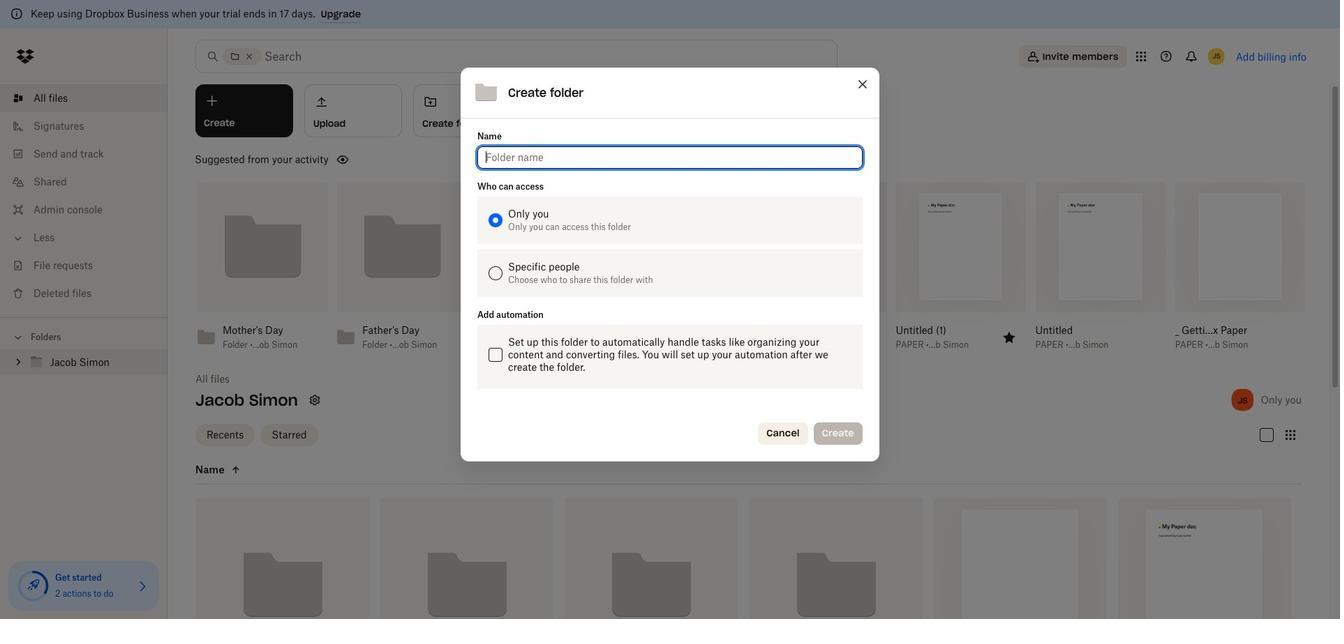 Task type: locate. For each thing, give the bounding box(es) containing it.
less image
[[11, 232, 25, 246]]

None radio
[[489, 266, 503, 280]]

None radio
[[489, 213, 503, 227]]

list
[[0, 76, 168, 318]]

folder, send and track row
[[749, 499, 922, 620]]

alert
[[0, 0, 1340, 29]]

Folder name input text field
[[486, 150, 854, 165]]

file, _ my paper doc.paper row
[[1118, 499, 1291, 620]]

list item
[[0, 84, 168, 112]]

dialog
[[461, 68, 879, 462]]



Task type: describe. For each thing, give the bounding box(es) containing it.
folder, file requests row
[[380, 499, 554, 620]]

folder, father's day row
[[196, 499, 369, 620]]

file, _ getting started with dropbox paper.paper row
[[934, 499, 1107, 620]]

folder, mother's day row
[[565, 499, 738, 620]]

dropbox image
[[11, 43, 39, 70]]



Task type: vqa. For each thing, say whether or not it's contained in the screenshot.
folder, father's day row
yes



